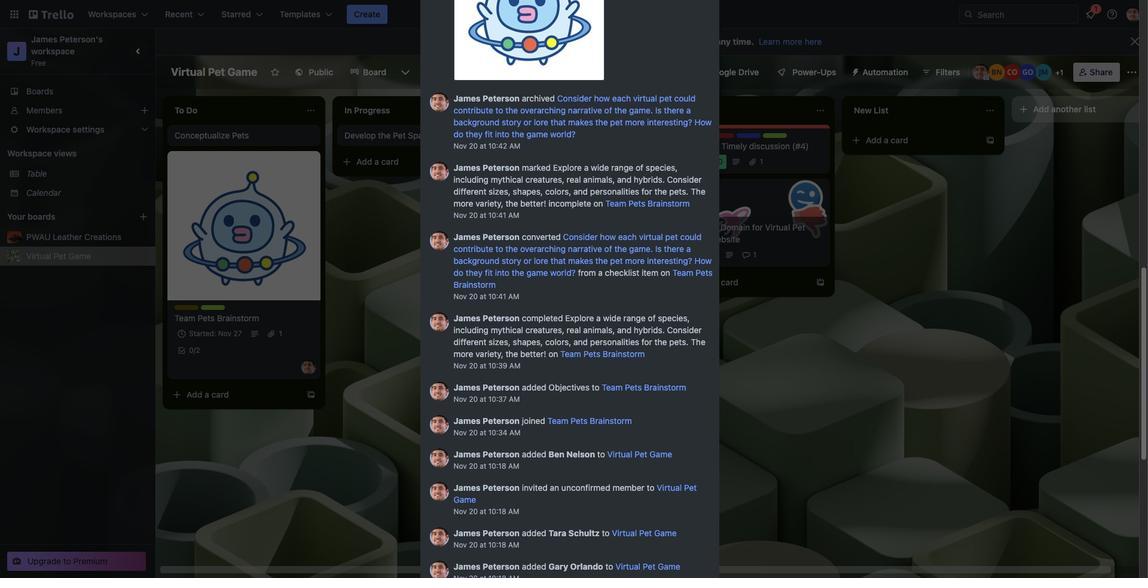 Task type: describe. For each thing, give the bounding box(es) containing it.
on team pets brainstorm
[[546, 349, 645, 359]]

search image
[[964, 10, 973, 19]]

colors, for incomplete
[[545, 187, 571, 197]]

james peterson completed
[[454, 313, 565, 323]]

nov inside james peterson added objectives to team pets brainstorm nov 20 at 10:37 am
[[454, 395, 467, 404]]

started: nov 27
[[189, 329, 242, 338]]

pwau leather creations
[[26, 232, 121, 242]]

color: red, title: "blocker" element
[[710, 133, 736, 142]]

blocker fyi
[[710, 133, 748, 142]]

team pets brainstorm for team pets brainstorm link on top of completed
[[454, 268, 713, 290]]

here
[[805, 36, 822, 47]]

2 nov 20 at 10:41 am from the top
[[454, 292, 519, 301]]

converted
[[522, 232, 561, 242]]

google drive
[[708, 67, 759, 77]]

game inside securing domain for virtual pet game website
[[684, 234, 707, 245]]

at inside james peterson added objectives to team pets brainstorm nov 20 at 10:37 am
[[480, 395, 486, 404]]

develop
[[344, 130, 376, 141]]

boards
[[28, 212, 55, 222]]

personalities for team
[[590, 187, 639, 197]]

2 20 from the top
[[469, 211, 478, 220]]

joined
[[522, 416, 545, 426]]

variety, for marked
[[476, 199, 503, 209]]

add a card for the topmost create from template… image
[[866, 135, 908, 145]]

20 inside james peterson joined team pets brainstorm nov 20 at 10:34 am
[[469, 429, 478, 438]]

an
[[550, 483, 559, 493]]

board link
[[343, 63, 394, 82]]

to right member at the bottom of page
[[647, 483, 655, 493]]

makes for from a checklist item on
[[568, 256, 593, 266]]

am up james peterson converted
[[508, 211, 519, 220]]

views
[[54, 148, 77, 158]]

peterson for james peterson added objectives to team pets brainstorm nov 20 at 10:37 am
[[483, 383, 520, 393]]

creatures, for completed
[[526, 325, 564, 335]]

am down james peterson invited an unconfirmed member to
[[508, 508, 519, 517]]

table link
[[26, 168, 148, 180]]

to right orlando
[[605, 562, 613, 572]]

conceptualize pets link
[[175, 130, 313, 142]]

to inside james peterson added objectives to team pets brainstorm nov 20 at 10:37 am
[[592, 383, 600, 393]]

board
[[363, 67, 386, 77]]

j
[[13, 44, 20, 58]]

am inside james peterson joined team pets brainstorm nov 20 at 10:34 am
[[509, 429, 521, 438]]

boards link
[[0, 82, 155, 101]]

30
[[714, 157, 723, 166]]

add for add a card button corresponding to middle create from template… image
[[356, 157, 372, 167]]

for for brainstorm
[[642, 337, 652, 347]]

into for archived
[[495, 129, 510, 139]]

fit for archived
[[485, 129, 493, 139]]

peterson's
[[60, 34, 103, 44]]

sm image for this board is set to public. you can change its visibility at any time.
[[463, 36, 479, 48]]

gary
[[549, 562, 568, 572]]

pet inside board name text box
[[208, 66, 225, 78]]

add a card button for the topmost create from template… image
[[847, 131, 981, 150]]

blocker for blocker fyi
[[710, 133, 736, 142]]

domain
[[721, 222, 750, 233]]

1 nov 20 at 10:41 am from the top
[[454, 211, 519, 220]]

am inside james peterson added ben nelson to virtual pet game nov 20 at 10:18 am
[[508, 462, 519, 471]]

card for middle create from template… image
[[381, 157, 399, 167]]

your
[[7, 212, 25, 222]]

am right 10:39
[[509, 362, 520, 371]]

christina overa (christinaovera) image
[[1004, 64, 1021, 81]]

1 down blocker - timely discussion (#4) link
[[760, 157, 763, 166]]

create
[[354, 9, 380, 19]]

google drive button
[[688, 63, 766, 82]]

james for james peterson added objectives to team pets brainstorm nov 20 at 10:37 am
[[454, 383, 481, 393]]

20 inside james peterson added ben nelson to virtual pet game nov 20 at 10:18 am
[[469, 462, 478, 471]]

filters
[[936, 67, 960, 77]]

james peterson marked
[[454, 163, 553, 173]]

consider how each virtual pet could contribute to the overarching narrative of the game. is there a background story or lore that makes the pet more interesting? how do they fit into the game world? for james peterson archived
[[454, 93, 712, 139]]

pet inside securing domain for virtual pet game website
[[792, 222, 805, 233]]

peterson for james peterson invited an unconfirmed member to
[[483, 483, 520, 493]]

add for bottommost create from template… image add a card button
[[187, 390, 202, 400]]

1 notification image
[[1084, 7, 1098, 22]]

1 vertical spatial virtual pet game
[[26, 251, 91, 261]]

conceptualize pets
[[175, 130, 249, 141]]

makes for james peterson archived
[[568, 117, 593, 127]]

free
[[31, 59, 46, 68]]

20 inside james peterson added objectives to team pets brainstorm nov 20 at 10:37 am
[[469, 395, 478, 404]]

am inside james peterson added objectives to team pets brainstorm nov 20 at 10:37 am
[[509, 395, 520, 404]]

nov 20 at 10:18 am
[[454, 508, 519, 517]]

james for james peterson completed
[[454, 313, 481, 323]]

add board image
[[139, 212, 148, 222]]

automation
[[863, 67, 908, 77]]

0 vertical spatial on
[[593, 199, 603, 209]]

show menu image
[[1126, 66, 1138, 78]]

do for archived
[[454, 129, 463, 139]]

is
[[525, 36, 532, 47]]

its
[[657, 36, 667, 47]]

james peterson invited an unconfirmed member to
[[454, 483, 657, 493]]

nov 20 at 10:37 am link
[[454, 395, 520, 404]]

power-ups button
[[769, 63, 843, 82]]

1 down securing
[[696, 251, 699, 260]]

learn
[[759, 36, 780, 47]]

each for from a checklist item on
[[618, 232, 637, 242]]

virtual pet game inside board name text box
[[171, 66, 257, 78]]

to inside james peterson added tara schultz to virtual pet game nov 20 at 10:18 am
[[602, 529, 610, 539]]

color: green, title: "goal" element
[[684, 133, 708, 142]]

members link
[[0, 101, 155, 120]]

10:34
[[488, 429, 507, 438]]

calendar
[[26, 188, 61, 198]]

sizes, for completed
[[489, 337, 511, 347]]

hybrids. for pets
[[634, 175, 665, 185]]

consider how each virtual pet could contribute to the overarching narrative of the game. is there a background story or lore that makes the pet more interesting? how do they fit into the game world? link for from a checklist item on
[[454, 232, 712, 278]]

pets. for incomplete on team pets brainstorm
[[669, 187, 689, 197]]

develop the pet space™️
[[344, 130, 439, 141]]

pet inside james peterson added tara schultz to virtual pet game nov 20 at 10:18 am
[[639, 529, 652, 539]]

2 vertical spatial create from template… image
[[306, 390, 316, 400]]

color: blue, title: "fyi" element
[[737, 133, 761, 142]]

james peterson added gary orlando to virtual pet game
[[454, 562, 680, 572]]

pets inside james peterson added objectives to team pets brainstorm nov 20 at 10:37 am
[[625, 383, 642, 393]]

marked
[[522, 163, 551, 173]]

peterson for james peterson joined team pets brainstorm nov 20 at 10:34 am
[[483, 416, 520, 426]]

1 down 'securing domain for virtual pet game website' link
[[753, 251, 757, 260]]

public
[[309, 67, 333, 77]]

nov inside james peterson added ben nelson to virtual pet game nov 20 at 10:18 am
[[454, 462, 467, 471]]

they for converted
[[466, 268, 483, 278]]

shapes, for incomplete on team pets brainstorm
[[513, 187, 543, 197]]

real for james peterson marked
[[567, 175, 581, 185]]

nov 20 at 10:34 am link
[[454, 429, 521, 438]]

james peterson archived
[[454, 93, 557, 103]]

explore for marked
[[553, 163, 582, 173]]

customize views image
[[400, 66, 412, 78]]

to inside james peterson added ben nelson to virtual pet game nov 20 at 10:18 am
[[597, 450, 605, 460]]

james peterson added ben nelson to virtual pet game nov 20 at 10:18 am
[[454, 450, 672, 471]]

sizes, for marked
[[489, 187, 511, 197]]

team pets brainstorm link down james peterson added objectives to team pets brainstorm nov 20 at 10:37 am
[[548, 416, 632, 426]]

the inside "link"
[[378, 130, 391, 141]]

your boards
[[7, 212, 55, 222]]

narrative for james peterson archived
[[568, 105, 602, 115]]

public button
[[287, 63, 340, 82]]

table
[[26, 169, 47, 179]]

nov 30
[[698, 157, 723, 166]]

archived
[[522, 93, 555, 103]]

species, for brainstorm
[[658, 313, 690, 323]]

team pets brainstorm link down on team pets brainstorm
[[602, 383, 686, 393]]

2 vertical spatial virtual pet game
[[454, 483, 697, 505]]

personalities for pets
[[590, 337, 639, 347]]

game inside virtual pet game
[[454, 495, 476, 505]]

blocker - timely discussion (#4) link
[[684, 141, 823, 152]]

team pets brainstorm link up securing
[[605, 199, 690, 209]]

2
[[196, 346, 200, 355]]

is for james peterson archived
[[655, 105, 662, 115]]

switch to… image
[[8, 8, 20, 20]]

world? for james peterson archived
[[550, 129, 576, 139]]

completed
[[522, 313, 563, 323]]

added for objectives
[[522, 383, 546, 393]]

visibility
[[669, 36, 704, 47]]

filters button
[[918, 63, 964, 82]]

to down james peterson archived
[[496, 105, 503, 115]]

team pets brainstorm link up completed
[[454, 268, 713, 290]]

virtual pet game link for ben nelson
[[607, 450, 672, 460]]

2 10:41 from the top
[[488, 292, 506, 301]]

the for incomplete on team pets brainstorm
[[691, 187, 706, 197]]

peterson for james peterson added tara schultz to virtual pet game nov 20 at 10:18 am
[[483, 529, 520, 539]]

overarching for converted
[[520, 244, 566, 254]]

creations
[[84, 232, 121, 242]]

could for james peterson archived
[[674, 93, 696, 103]]

team pets brainstorm link up 27
[[175, 313, 313, 325]]

website
[[709, 234, 740, 245]]

james peterson (jamespeterson93) image for from a checklist item on
[[430, 231, 449, 251]]

species, for pets
[[646, 163, 678, 173]]

for for pets
[[642, 187, 652, 197]]

brainstorm inside james peterson added objectives to team pets brainstorm nov 20 at 10:37 am
[[644, 383, 686, 393]]

the for on team pets brainstorm
[[691, 337, 706, 347]]

space™️
[[408, 130, 439, 141]]

james peterson's workspace link
[[31, 34, 105, 56]]

lore for archived
[[534, 117, 548, 127]]

james for james peterson invited an unconfirmed member to
[[454, 483, 481, 493]]

game inside james peterson added ben nelson to virtual pet game nov 20 at 10:18 am
[[650, 450, 672, 460]]

to right "set"
[[549, 36, 558, 47]]

at inside james peterson joined team pets brainstorm nov 20 at 10:34 am
[[480, 429, 486, 438]]

color: yellow, title: none image
[[175, 306, 199, 310]]

pet inside james peterson added ben nelson to virtual pet game nov 20 at 10:18 am
[[635, 450, 647, 460]]

checklist
[[605, 268, 639, 278]]

how for james peterson archived
[[594, 93, 610, 103]]

better! for on team pets brainstorm
[[520, 349, 546, 359]]

board
[[499, 36, 523, 47]]

team down color: yellow, title: none image
[[175, 313, 195, 324]]

pet inside virtual pet game
[[684, 483, 697, 493]]

or for converted
[[524, 256, 532, 266]]

calendar link
[[26, 187, 148, 199]]

team pets brainstorm link up objectives
[[560, 349, 645, 359]]

+
[[1055, 68, 1060, 77]]

pet inside "link"
[[393, 130, 406, 141]]

j link
[[7, 42, 26, 61]]

27
[[233, 329, 242, 338]]

securing domain for virtual pet game website link
[[684, 222, 823, 246]]

james for james peterson added gary orlando to virtual pet game
[[454, 562, 481, 572]]

team pets brainstorm for team pets brainstorm link above 27
[[175, 313, 259, 324]]

timely
[[721, 141, 747, 151]]

10:42
[[488, 142, 507, 151]]

james peterson added objectives to team pets brainstorm nov 20 at 10:37 am
[[454, 383, 686, 404]]

for inside securing domain for virtual pet game website
[[752, 222, 763, 233]]

do for converted
[[454, 268, 463, 278]]

team up objectives
[[560, 349, 581, 359]]

boards
[[26, 86, 53, 96]]

at inside james peterson added ben nelson to virtual pet game nov 20 at 10:18 am
[[480, 462, 486, 471]]

game inside james peterson added tara schultz to virtual pet game nov 20 at 10:18 am
[[654, 529, 677, 539]]

color: bold lime, title: "team task" element
[[201, 306, 237, 315]]

color: bold lime, title: none image
[[763, 133, 787, 138]]

1 10:41 from the top
[[488, 211, 506, 220]]

james for james peterson archived
[[454, 93, 481, 103]]

google
[[708, 67, 736, 77]]

game for archived
[[527, 129, 548, 139]]

power-ups
[[792, 67, 836, 77]]

conceptualize
[[175, 130, 230, 141]]

workspace views
[[7, 148, 77, 158]]

add another list
[[1033, 104, 1096, 114]]

from a checklist item on
[[576, 268, 673, 278]]

-
[[715, 141, 719, 151]]

add for add a card button associated with the topmost create from template… image
[[866, 135, 882, 145]]

peterson for james peterson marked
[[483, 163, 520, 173]]

interesting? for james peterson archived
[[647, 117, 692, 127]]

peterson for james peterson archived
[[483, 93, 520, 103]]



Task type: vqa. For each thing, say whether or not it's contained in the screenshot.
10 at the left top of page
no



Task type: locate. For each thing, give the bounding box(es) containing it.
1 there from the top
[[664, 105, 684, 115]]

0 vertical spatial colors,
[[545, 187, 571, 197]]

1 added from the top
[[522, 383, 546, 393]]

james for james peterson's workspace free
[[31, 34, 57, 44]]

better!
[[520, 199, 546, 209], [520, 349, 546, 359]]

peterson inside james peterson added objectives to team pets brainstorm nov 20 at 10:37 am
[[483, 383, 520, 393]]

2 makes from the top
[[568, 256, 593, 266]]

added left ben at the bottom
[[522, 450, 546, 460]]

better! for incomplete on team pets brainstorm
[[520, 199, 546, 209]]

add a card button for bottommost create from template… image
[[167, 386, 301, 405]]

pet
[[659, 93, 672, 103], [610, 117, 623, 127], [665, 232, 678, 242], [610, 256, 623, 266]]

1 personalities from the top
[[590, 187, 639, 197]]

virtual pet game link for tara schultz
[[612, 529, 677, 539]]

2 vertical spatial 10:18
[[488, 541, 506, 550]]

1 vertical spatial personalities
[[590, 337, 639, 347]]

(#4)
[[792, 141, 809, 151]]

0 vertical spatial pets.
[[669, 187, 689, 197]]

1 contribute from the top
[[454, 105, 493, 115]]

brainstorm
[[648, 199, 690, 209], [454, 280, 496, 290], [217, 313, 259, 324], [603, 349, 645, 359], [644, 383, 686, 393], [590, 416, 632, 426]]

background down james peterson converted
[[454, 256, 499, 266]]

peterson for james peterson converted
[[483, 232, 520, 242]]

2 world? from the top
[[550, 268, 576, 278]]

hybrids.
[[634, 175, 665, 185], [634, 325, 665, 335]]

2 the from the top
[[691, 337, 706, 347]]

1 vertical spatial on
[[661, 268, 670, 278]]

1 consider how each virtual pet could contribute to the overarching narrative of the game. is there a background story or lore that makes the pet more interesting? how do they fit into the game world? from the top
[[454, 93, 712, 139]]

add for add another list button
[[1033, 104, 1049, 114]]

species, left nov 30 checkbox
[[646, 163, 678, 173]]

0 vertical spatial create from template… image
[[985, 136, 995, 145]]

to inside upgrade to premium link
[[63, 557, 71, 567]]

each down the incomplete on team pets brainstorm
[[618, 232, 637, 242]]

lore
[[534, 117, 548, 127], [534, 256, 548, 266]]

1 vertical spatial better!
[[520, 349, 546, 359]]

share button
[[1073, 63, 1120, 82]]

or down converted
[[524, 256, 532, 266]]

2 sizes, from the top
[[489, 337, 511, 347]]

0 vertical spatial they
[[466, 129, 483, 139]]

2 including from the top
[[454, 325, 489, 335]]

public.
[[560, 36, 588, 47]]

pets inside james peterson joined team pets brainstorm nov 20 at 10:34 am
[[571, 416, 588, 426]]

game
[[227, 66, 257, 78], [684, 234, 707, 245], [69, 251, 91, 261], [650, 450, 672, 460], [454, 495, 476, 505], [654, 529, 677, 539], [658, 562, 680, 572]]

to down james peterson converted
[[496, 244, 503, 254]]

discussion
[[749, 141, 790, 151]]

add a card button for middle create from template… image
[[337, 152, 471, 172]]

sm image right the ups
[[846, 63, 863, 80]]

nelson
[[566, 450, 595, 460]]

different up nov 20 at 10:41 am link
[[454, 187, 486, 197]]

2 different from the top
[[454, 337, 486, 347]]

team
[[605, 199, 626, 209], [673, 268, 693, 278], [201, 306, 219, 315], [175, 313, 195, 324], [560, 349, 581, 359], [602, 383, 623, 393], [548, 416, 568, 426]]

item
[[642, 268, 658, 278]]

goal
[[684, 133, 700, 142]]

1 vertical spatial mythical
[[491, 325, 523, 335]]

overarching down converted
[[520, 244, 566, 254]]

story for converted
[[502, 256, 521, 266]]

1 vertical spatial colors,
[[545, 337, 571, 347]]

2 they from the top
[[466, 268, 483, 278]]

different
[[454, 187, 486, 197], [454, 337, 486, 347]]

2 consider how each virtual pet could contribute to the overarching narrative of the game. is there a background story or lore that makes the pet more interesting? how do they fit into the game world? link from the top
[[454, 232, 712, 278]]

8 peterson from the top
[[483, 483, 520, 493]]

lore down archived
[[534, 117, 548, 127]]

2 do from the top
[[454, 268, 463, 278]]

peterson inside james peterson added ben nelson to virtual pet game nov 20 at 10:18 am
[[483, 450, 520, 460]]

1 vertical spatial wide
[[603, 313, 621, 323]]

2 horizontal spatial create from template… image
[[985, 136, 995, 145]]

20 inside james peterson added tara schultz to virtual pet game nov 20 at 10:18 am
[[469, 541, 478, 550]]

1 vertical spatial could
[[680, 232, 702, 242]]

1 vertical spatial 10:18
[[488, 508, 506, 517]]

any
[[716, 36, 731, 47]]

james peterson (jamespeterson93) image for on
[[430, 313, 449, 332]]

virtual pet game link for gary orlando
[[615, 562, 680, 572]]

including up nov 20 at 10:39 am in the bottom left of the page
[[454, 325, 489, 335]]

0 vertical spatial personalities
[[590, 187, 639, 197]]

2 shapes, from the top
[[513, 337, 543, 347]]

am up james peterson completed
[[508, 292, 519, 301]]

consider
[[557, 93, 592, 103], [667, 175, 702, 185], [563, 232, 598, 242], [667, 325, 702, 335]]

range for pets
[[611, 163, 633, 173]]

add another list button
[[1012, 96, 1148, 123]]

that for from a checklist item on
[[551, 256, 566, 266]]

james for james peterson marked
[[454, 163, 481, 173]]

added left gary on the bottom left of page
[[522, 562, 546, 572]]

peterson for james peterson completed
[[483, 313, 520, 323]]

colors, up "incomplete" on the top of the page
[[545, 187, 571, 197]]

team task
[[201, 306, 237, 315]]

james inside james peterson's workspace free
[[31, 34, 57, 44]]

gary orlando (garyorlando) image
[[1019, 64, 1036, 81]]

ben nelson (bennelson96) image
[[988, 64, 1005, 81]]

1 right 27
[[279, 329, 282, 338]]

could left website at right
[[680, 232, 702, 242]]

1 vertical spatial consider how each virtual pet could contribute to the overarching narrative of the game. is there a background story or lore that makes the pet more interesting? how do they fit into the game world? link
[[454, 232, 712, 278]]

creatures, for marked
[[526, 175, 564, 185]]

set
[[534, 36, 547, 47]]

1 vertical spatial or
[[524, 256, 532, 266]]

task
[[221, 306, 237, 315]]

1 vertical spatial overarching
[[520, 244, 566, 254]]

1 that from the top
[[551, 117, 566, 127]]

game. for james peterson archived
[[629, 105, 653, 115]]

Nov 30 checkbox
[[684, 155, 726, 169]]

4 peterson from the top
[[483, 313, 520, 323]]

0 vertical spatial into
[[495, 129, 510, 139]]

there
[[664, 105, 684, 115], [664, 244, 684, 254]]

mythical down james peterson completed
[[491, 325, 523, 335]]

7 20 from the top
[[469, 462, 478, 471]]

pets
[[232, 130, 249, 141], [628, 199, 645, 209], [696, 268, 713, 278], [198, 313, 215, 324], [583, 349, 600, 359], [625, 383, 642, 393], [571, 416, 588, 426]]

1 narrative from the top
[[568, 105, 602, 115]]

1 hybrids. from the top
[[634, 175, 665, 185]]

0 vertical spatial variety,
[[476, 199, 503, 209]]

members
[[26, 105, 62, 115]]

for right 'domain'
[[752, 222, 763, 233]]

0 vertical spatial explore a wide range of species, including mythical creatures, real animals, and hybrids. consider different sizes, shapes, colors, and personalities for the pets. the more variety, the better!
[[454, 163, 706, 209]]

shapes,
[[513, 187, 543, 197], [513, 337, 543, 347]]

team pets brainstorm inside team pets brainstorm link
[[175, 313, 259, 324]]

including down 'james peterson marked'
[[454, 175, 489, 185]]

1
[[1060, 68, 1063, 77], [760, 157, 763, 166], [696, 251, 699, 260], [753, 251, 757, 260], [279, 329, 282, 338]]

brainstorm inside james peterson joined team pets brainstorm nov 20 at 10:34 am
[[590, 416, 632, 426]]

9 20 from the top
[[469, 541, 478, 550]]

species, down item
[[658, 313, 690, 323]]

peterson inside james peterson joined team pets brainstorm nov 20 at 10:34 am
[[483, 416, 520, 426]]

/
[[193, 346, 196, 355]]

20
[[469, 142, 478, 151], [469, 211, 478, 220], [469, 292, 478, 301], [469, 362, 478, 371], [469, 395, 478, 404], [469, 429, 478, 438], [469, 462, 478, 471], [469, 508, 478, 517], [469, 541, 478, 550]]

there for james peterson archived
[[664, 105, 684, 115]]

10:41 up james peterson converted
[[488, 211, 506, 220]]

peterson inside james peterson added tara schultz to virtual pet game nov 20 at 10:18 am
[[483, 529, 520, 539]]

0
[[189, 346, 193, 355]]

fit down james peterson converted
[[485, 268, 493, 278]]

wide for pets
[[603, 313, 621, 323]]

added for tara
[[522, 529, 546, 539]]

at inside james peterson added tara schultz to virtual pet game nov 20 at 10:18 am
[[480, 541, 486, 550]]

1 background from the top
[[454, 117, 499, 127]]

mythical down 'james peterson marked'
[[491, 175, 523, 185]]

1 vertical spatial game
[[527, 268, 548, 278]]

workspace
[[31, 46, 75, 56]]

2 animals, from the top
[[583, 325, 615, 335]]

0 vertical spatial how
[[594, 93, 610, 103]]

0 vertical spatial 10:18
[[488, 462, 506, 471]]

0 vertical spatial each
[[612, 93, 631, 103]]

explore a wide range of species, including mythical creatures, real animals, and hybrids. consider different sizes, shapes, colors, and personalities for the pets. the more variety, the better! for on
[[454, 163, 706, 209]]

2 fit from the top
[[485, 268, 493, 278]]

to right objectives
[[592, 383, 600, 393]]

2 interesting? from the top
[[647, 256, 692, 266]]

sizes,
[[489, 187, 511, 197], [489, 337, 511, 347]]

interesting? up item
[[647, 256, 692, 266]]

2 better! from the top
[[520, 349, 546, 359]]

animals, for team
[[583, 175, 615, 185]]

animals, up the incomplete on team pets brainstorm
[[583, 175, 615, 185]]

0 vertical spatial do
[[454, 129, 463, 139]]

add a card button for create from template… icon
[[677, 273, 811, 292]]

how down 'you'
[[594, 93, 610, 103]]

explore a wide range of species, including mythical creatures, real animals, and hybrids. consider different sizes, shapes, colors, and personalities for the pets. the more variety, the better! for team
[[454, 313, 706, 359]]

mythical
[[491, 175, 523, 185], [491, 325, 523, 335]]

am right 10:34
[[509, 429, 521, 438]]

1 do from the top
[[454, 129, 463, 139]]

1 explore a wide range of species, including mythical creatures, real animals, and hybrids. consider different sizes, shapes, colors, and personalities for the pets. the more variety, the better! from the top
[[454, 163, 706, 209]]

1 vertical spatial explore a wide range of species, including mythical creatures, real animals, and hybrids. consider different sizes, shapes, colors, and personalities for the pets. the more variety, the better!
[[454, 313, 706, 359]]

team right item
[[673, 268, 693, 278]]

create from template… image
[[816, 278, 825, 288]]

3 20 from the top
[[469, 292, 478, 301]]

pets.
[[669, 187, 689, 197], [669, 337, 689, 347]]

pwau leather creations link
[[26, 231, 148, 243]]

sm image
[[463, 36, 479, 48], [846, 63, 863, 80]]

james inside james peterson added tara schultz to virtual pet game nov 20 at 10:18 am
[[454, 529, 481, 539]]

7 peterson from the top
[[483, 450, 520, 460]]

1 vertical spatial the
[[691, 337, 706, 347]]

james for james peterson added tara schultz to virtual pet game nov 20 at 10:18 am
[[454, 529, 481, 539]]

nov 20 at 10:41 am link
[[454, 211, 519, 220]]

story down james peterson converted
[[502, 256, 521, 266]]

2 vertical spatial for
[[642, 337, 652, 347]]

4 added from the top
[[522, 562, 546, 572]]

blocker up nov 30 checkbox
[[684, 141, 713, 151]]

1 how from the top
[[695, 117, 712, 127]]

2 contribute from the top
[[454, 244, 493, 254]]

upgrade to premium link
[[7, 553, 146, 572]]

colors, down completed
[[545, 337, 571, 347]]

explore for completed
[[565, 313, 594, 323]]

0 vertical spatial narrative
[[568, 105, 602, 115]]

real for james peterson completed
[[567, 325, 581, 335]]

james peterson (jamespeterson93) image
[[1127, 7, 1141, 22], [430, 93, 449, 112], [430, 162, 449, 181], [301, 361, 316, 375], [430, 382, 449, 401], [430, 416, 449, 435], [430, 449, 449, 468], [430, 483, 449, 502], [430, 528, 449, 547], [430, 561, 449, 579]]

team left task
[[201, 306, 219, 315]]

0 vertical spatial or
[[524, 117, 532, 127]]

james inside james peterson added ben nelson to virtual pet game nov 20 at 10:18 am
[[454, 450, 481, 460]]

virtual pet game link
[[26, 251, 148, 263], [607, 450, 672, 460], [454, 483, 697, 505], [612, 529, 677, 539], [615, 562, 680, 572]]

1 variety, from the top
[[476, 199, 503, 209]]

0 vertical spatial better!
[[520, 199, 546, 209]]

0 vertical spatial story
[[502, 117, 521, 127]]

to
[[549, 36, 558, 47], [496, 105, 503, 115], [496, 244, 503, 254], [592, 383, 600, 393], [597, 450, 605, 460], [647, 483, 655, 493], [602, 529, 610, 539], [63, 557, 71, 567], [605, 562, 613, 572]]

1 sizes, from the top
[[489, 187, 511, 197]]

Search field
[[973, 5, 1078, 23]]

nov inside james peterson added tara schultz to virtual pet game nov 20 at 10:18 am
[[454, 541, 467, 550]]

1 or from the top
[[524, 117, 532, 127]]

star or unstar board image
[[270, 68, 280, 77]]

added for gary
[[522, 562, 546, 572]]

nov 20 at 10:41 am up james peterson completed
[[454, 292, 519, 301]]

0 vertical spatial wide
[[591, 163, 609, 173]]

2 colors, from the top
[[545, 337, 571, 347]]

you
[[590, 36, 605, 47]]

1 horizontal spatial sm image
[[846, 63, 863, 80]]

create from template… image
[[985, 136, 995, 145], [476, 157, 486, 167], [306, 390, 316, 400]]

narrative
[[568, 105, 602, 115], [568, 244, 602, 254]]

4 20 from the top
[[469, 362, 478, 371]]

incomplete on team pets brainstorm
[[546, 199, 690, 209]]

+ 1
[[1055, 68, 1063, 77]]

0 vertical spatial game.
[[629, 105, 653, 115]]

how down the incomplete on team pets brainstorm
[[600, 232, 616, 242]]

1 vertical spatial hybrids.
[[634, 325, 665, 335]]

consider how each virtual pet could contribute to the overarching narrative of the game. is there a background story or lore that makes the pet more interesting? how do they fit into the game world? link for james peterson archived
[[454, 93, 712, 139]]

card for bottommost create from template… image
[[211, 390, 229, 400]]

0 vertical spatial animals,
[[583, 175, 615, 185]]

0 vertical spatial nov 20 at 10:41 am
[[454, 211, 519, 220]]

team inside james peterson added objectives to team pets brainstorm nov 20 at 10:37 am
[[602, 383, 623, 393]]

0 vertical spatial sm image
[[463, 36, 479, 48]]

wide for team
[[591, 163, 609, 173]]

8 20 from the top
[[469, 508, 478, 517]]

animals, up on team pets brainstorm
[[583, 325, 615, 335]]

virtual
[[633, 93, 657, 103], [639, 232, 663, 242]]

2 creatures, from the top
[[526, 325, 564, 335]]

1 10:18 from the top
[[488, 462, 506, 471]]

1 vertical spatial real
[[567, 325, 581, 335]]

6 20 from the top
[[469, 429, 478, 438]]

0 vertical spatial overarching
[[520, 105, 566, 115]]

mythical for completed
[[491, 325, 523, 335]]

they down james peterson converted
[[466, 268, 483, 278]]

1 vertical spatial shapes,
[[513, 337, 543, 347]]

background for archived
[[454, 117, 499, 127]]

0 vertical spatial 10:41
[[488, 211, 506, 220]]

there down securing
[[664, 244, 684, 254]]

0 vertical spatial different
[[454, 187, 486, 197]]

am down nov 20 at 10:34 am link
[[508, 462, 519, 471]]

world?
[[550, 129, 576, 139], [550, 268, 576, 278]]

0 vertical spatial interesting?
[[647, 117, 692, 127]]

1 vertical spatial that
[[551, 256, 566, 266]]

2 that from the top
[[551, 256, 566, 266]]

the
[[691, 187, 706, 197], [691, 337, 706, 347]]

hybrids. for brainstorm
[[634, 325, 665, 335]]

a
[[686, 105, 691, 115], [544, 135, 549, 145], [884, 135, 889, 145], [374, 157, 379, 167], [584, 163, 589, 173], [686, 244, 691, 254], [598, 268, 603, 278], [714, 277, 719, 288], [596, 313, 601, 323], [205, 390, 209, 400]]

1 vertical spatial virtual
[[639, 232, 663, 242]]

9 peterson from the top
[[483, 529, 520, 539]]

10:18 for ben
[[488, 462, 506, 471]]

1 including from the top
[[454, 175, 489, 185]]

james peterson joined team pets brainstorm nov 20 at 10:34 am
[[454, 416, 632, 438]]

2 narrative from the top
[[568, 244, 602, 254]]

lore down converted
[[534, 256, 548, 266]]

there up the goal
[[664, 105, 684, 115]]

real up "incomplete" on the top of the page
[[567, 175, 581, 185]]

2 mythical from the top
[[491, 325, 523, 335]]

list
[[1084, 104, 1096, 114]]

primary element
[[0, 0, 1148, 29]]

1 creatures, from the top
[[526, 175, 564, 185]]

personalities up on team pets brainstorm
[[590, 337, 639, 347]]

1 vertical spatial range
[[623, 313, 646, 323]]

0 vertical spatial makes
[[568, 117, 593, 127]]

2 there from the top
[[664, 244, 684, 254]]

creatures, down the marked
[[526, 175, 564, 185]]

team right "incomplete" on the top of the page
[[605, 199, 626, 209]]

1 fit from the top
[[485, 129, 493, 139]]

game inside board name text box
[[227, 66, 257, 78]]

overarching
[[520, 105, 566, 115], [520, 244, 566, 254]]

into for converted
[[495, 268, 510, 278]]

0 vertical spatial creatures,
[[526, 175, 564, 185]]

jeremy miller (jeremymiller198) image
[[1035, 64, 1052, 81]]

wide up on team pets brainstorm
[[603, 313, 621, 323]]

2 or from the top
[[524, 256, 532, 266]]

1 lore from the top
[[534, 117, 548, 127]]

0 vertical spatial explore
[[553, 163, 582, 173]]

story for archived
[[502, 117, 521, 127]]

0 vertical spatial world?
[[550, 129, 576, 139]]

10:18
[[488, 462, 506, 471], [488, 508, 506, 517], [488, 541, 506, 550]]

personalities up the incomplete on team pets brainstorm
[[590, 187, 639, 197]]

1 vertical spatial consider how each virtual pet could contribute to the overarching narrative of the game. is there a background story or lore that makes the pet more interesting? how do they fit into the game world?
[[454, 232, 712, 278]]

on right item
[[661, 268, 670, 278]]

5 peterson from the top
[[483, 383, 520, 393]]

range down the from a checklist item on
[[623, 313, 646, 323]]

james inside james peterson added objectives to team pets brainstorm nov 20 at 10:37 am
[[454, 383, 481, 393]]

power-
[[792, 67, 821, 77]]

peterson for james peterson added ben nelson to virtual pet game nov 20 at 10:18 am
[[483, 450, 520, 460]]

for up on team pets brainstorm
[[642, 337, 652, 347]]

1 is from the top
[[655, 105, 662, 115]]

overarching for archived
[[520, 105, 566, 115]]

securing
[[684, 222, 718, 233]]

2 overarching from the top
[[520, 244, 566, 254]]

interesting? for from a checklist item on
[[647, 256, 692, 266]]

2 hybrids. from the top
[[634, 325, 665, 335]]

1 vertical spatial fit
[[485, 268, 493, 278]]

0 vertical spatial could
[[674, 93, 696, 103]]

that down archived
[[551, 117, 566, 127]]

nov 20 at 10:41 am up james peterson converted
[[454, 211, 519, 220]]

add a card for middle create from template… image
[[356, 157, 399, 167]]

0 vertical spatial for
[[642, 187, 652, 197]]

0 vertical spatial is
[[655, 105, 662, 115]]

10:18 for tara
[[488, 541, 506, 550]]

1 horizontal spatial on
[[593, 199, 603, 209]]

or for archived
[[524, 117, 532, 127]]

range for brainstorm
[[623, 313, 646, 323]]

2 lore from the top
[[534, 256, 548, 266]]

that for james peterson archived
[[551, 117, 566, 127]]

0 vertical spatial that
[[551, 117, 566, 127]]

1 vertical spatial species,
[[658, 313, 690, 323]]

2 game. from the top
[[629, 244, 653, 254]]

10:18 inside james peterson added tara schultz to virtual pet game nov 20 at 10:18 am
[[488, 541, 506, 550]]

securing domain for virtual pet game website
[[684, 222, 805, 245]]

1 consider how each virtual pet could contribute to the overarching narrative of the game. is there a background story or lore that makes the pet more interesting? how do they fit into the game world? link from the top
[[454, 93, 712, 139]]

1 20 from the top
[[469, 142, 478, 151]]

explore right completed
[[565, 313, 594, 323]]

1 vertical spatial sm image
[[846, 63, 863, 80]]

2 horizontal spatial on
[[661, 268, 670, 278]]

2 into from the top
[[495, 268, 510, 278]]

could for from a checklist item on
[[680, 232, 702, 242]]

the
[[506, 105, 518, 115], [614, 105, 627, 115], [595, 117, 608, 127], [512, 129, 524, 139], [378, 130, 391, 141], [654, 187, 667, 197], [506, 199, 518, 209], [506, 244, 518, 254], [614, 244, 627, 254], [595, 256, 608, 266], [512, 268, 524, 278], [654, 337, 667, 347], [506, 349, 518, 359]]

animals, for pets
[[583, 325, 615, 335]]

story down james peterson archived
[[502, 117, 521, 127]]

added
[[522, 383, 546, 393], [522, 450, 546, 460], [522, 529, 546, 539], [522, 562, 546, 572]]

1 story from the top
[[502, 117, 521, 127]]

1 vertical spatial create from template… image
[[476, 157, 486, 167]]

0 vertical spatial team pets brainstorm
[[454, 268, 713, 290]]

nov inside james peterson joined team pets brainstorm nov 20 at 10:34 am
[[454, 429, 467, 438]]

on right "incomplete" on the top of the page
[[593, 199, 603, 209]]

10:18 inside james peterson added ben nelson to virtual pet game nov 20 at 10:18 am
[[488, 462, 506, 471]]

to right the nelson
[[597, 450, 605, 460]]

10:41
[[488, 211, 506, 220], [488, 292, 506, 301]]

1 vertical spatial animals,
[[583, 325, 615, 335]]

1 the from the top
[[691, 187, 706, 197]]

explore right the marked
[[553, 163, 582, 173]]

range up the incomplete on team pets brainstorm
[[611, 163, 633, 173]]

0 vertical spatial background
[[454, 117, 499, 127]]

pets. for on team pets brainstorm
[[669, 337, 689, 347]]

2 explore a wide range of species, including mythical creatures, real animals, and hybrids. consider different sizes, shapes, colors, and personalities for the pets. the more variety, the better! from the top
[[454, 313, 706, 359]]

this board is set to public. you can change its visibility at any time. learn more here
[[479, 36, 822, 47]]

0 vertical spatial shapes,
[[513, 187, 543, 197]]

more
[[783, 36, 802, 47], [625, 117, 645, 127], [454, 199, 473, 209], [625, 256, 645, 266], [454, 349, 473, 359]]

virtual up item
[[639, 232, 663, 242]]

schultz
[[568, 529, 600, 539]]

2 personalities from the top
[[590, 337, 639, 347]]

how down website at right
[[695, 256, 712, 266]]

am right 10:42
[[509, 142, 520, 151]]

at
[[706, 36, 714, 47], [480, 142, 486, 151], [480, 211, 486, 220], [480, 292, 486, 301], [480, 362, 486, 371], [480, 395, 486, 404], [480, 429, 486, 438], [480, 462, 486, 471], [480, 508, 486, 517], [480, 541, 486, 550]]

interesting?
[[647, 117, 692, 127], [647, 256, 692, 266]]

team right joined
[[548, 416, 568, 426]]

creatures,
[[526, 175, 564, 185], [526, 325, 564, 335]]

nov inside checkbox
[[698, 157, 712, 166]]

1 better! from the top
[[520, 199, 546, 209]]

james inside james peterson joined team pets brainstorm nov 20 at 10:34 am
[[454, 416, 481, 426]]

2 how from the top
[[695, 256, 712, 266]]

1 animals, from the top
[[583, 175, 615, 185]]

your boards with 2 items element
[[7, 210, 121, 224]]

sizes, up 10:39
[[489, 337, 511, 347]]

0 vertical spatial virtual
[[633, 93, 657, 103]]

virtual down this board is set to public. you can change its visibility at any time. learn more here
[[633, 93, 657, 103]]

1 colors, from the top
[[545, 187, 571, 197]]

am inside james peterson added tara schultz to virtual pet game nov 20 at 10:18 am
[[508, 541, 519, 550]]

including for james peterson completed
[[454, 325, 489, 335]]

different for james peterson completed
[[454, 337, 486, 347]]

of
[[604, 105, 612, 115], [636, 163, 643, 173], [604, 244, 612, 254], [648, 313, 656, 323]]

virtual inside securing domain for virtual pet game website
[[765, 222, 790, 233]]

1 world? from the top
[[550, 129, 576, 139]]

1 game. from the top
[[629, 105, 653, 115]]

1 vertical spatial 10:41
[[488, 292, 506, 301]]

orlando
[[570, 562, 603, 572]]

how for james peterson archived
[[695, 117, 712, 127]]

0 vertical spatial lore
[[534, 117, 548, 127]]

0 vertical spatial range
[[611, 163, 633, 173]]

added for ben
[[522, 450, 546, 460]]

virtual inside james peterson added tara schultz to virtual pet game nov 20 at 10:18 am
[[612, 529, 637, 539]]

contribute for archived
[[454, 105, 493, 115]]

1 into from the top
[[495, 129, 510, 139]]

1 vertical spatial for
[[752, 222, 763, 233]]

1 vertical spatial game.
[[629, 244, 653, 254]]

objectives
[[549, 383, 590, 393]]

james for james peterson added ben nelson to virtual pet game nov 20 at 10:18 am
[[454, 450, 481, 460]]

how
[[695, 117, 712, 127], [695, 256, 712, 266]]

into down james peterson converted
[[495, 268, 510, 278]]

on up objectives
[[548, 349, 558, 359]]

time.
[[733, 36, 754, 47]]

contribute for converted
[[454, 244, 493, 254]]

james peterson (jamespeterson93) image
[[973, 64, 989, 81], [430, 231, 449, 251], [430, 313, 449, 332]]

10:41 up james peterson completed
[[488, 292, 506, 301]]

virtual inside board name text box
[[171, 66, 205, 78]]

contribute down nov 20 at 10:41 am link
[[454, 244, 493, 254]]

2 real from the top
[[567, 325, 581, 335]]

0 vertical spatial fit
[[485, 129, 493, 139]]

1 vertical spatial nov 20 at 10:41 am
[[454, 292, 519, 301]]

sm image left "board"
[[463, 36, 479, 48]]

1 vertical spatial explore
[[565, 313, 594, 323]]

team inside james peterson joined team pets brainstorm nov 20 at 10:34 am
[[548, 416, 568, 426]]

added left tara
[[522, 529, 546, 539]]

sm image inside automation button
[[846, 63, 863, 80]]

added inside james peterson added tara schultz to virtual pet game nov 20 at 10:18 am
[[522, 529, 546, 539]]

2 consider how each virtual pet could contribute to the overarching narrative of the game. is there a background story or lore that makes the pet more interesting? how do they fit into the game world? from the top
[[454, 232, 712, 278]]

better! up converted
[[520, 199, 546, 209]]

added up joined
[[522, 383, 546, 393]]

world? up the marked
[[550, 129, 576, 139]]

game up the marked
[[527, 129, 548, 139]]

game. for from a checklist item on
[[629, 244, 653, 254]]

1 overarching from the top
[[520, 105, 566, 115]]

2 background from the top
[[454, 256, 499, 266]]

2 peterson from the top
[[483, 163, 520, 173]]

blocker
[[710, 133, 736, 142], [684, 141, 713, 151]]

0 vertical spatial consider how each virtual pet could contribute to the overarching narrative of the game. is there a background story or lore that makes the pet more interesting? how do they fit into the game world?
[[454, 93, 712, 139]]

for up the incomplete on team pets brainstorm
[[642, 187, 652, 197]]

0 vertical spatial james peterson (jamespeterson93) image
[[973, 64, 989, 81]]

1 vertical spatial background
[[454, 256, 499, 266]]

real up on team pets brainstorm
[[567, 325, 581, 335]]

background for converted
[[454, 256, 499, 266]]

consider how each virtual pet could contribute to the overarching narrative of the game. is there a background story or lore that makes the pet more interesting? how do they fit into the game world? for from a checklist item on
[[454, 232, 712, 278]]

2 vertical spatial james peterson (jamespeterson93) image
[[430, 313, 449, 332]]

sm image for automation
[[846, 63, 863, 80]]

1 horizontal spatial team pets brainstorm
[[454, 268, 713, 290]]

peterson
[[483, 93, 520, 103], [483, 163, 520, 173], [483, 232, 520, 242], [483, 313, 520, 323], [483, 383, 520, 393], [483, 416, 520, 426], [483, 450, 520, 460], [483, 483, 520, 493], [483, 529, 520, 539], [483, 562, 520, 572]]

including for james peterson marked
[[454, 175, 489, 185]]

0 vertical spatial virtual pet game
[[171, 66, 257, 78]]

1 interesting? from the top
[[647, 117, 692, 127]]

am down nov 20 at 10:18 am
[[508, 541, 519, 550]]

3 10:18 from the top
[[488, 541, 506, 550]]

1 vertical spatial each
[[618, 232, 637, 242]]

3 peterson from the top
[[483, 232, 520, 242]]

added inside james peterson added objectives to team pets brainstorm nov 20 at 10:37 am
[[522, 383, 546, 393]]

1 vertical spatial story
[[502, 256, 521, 266]]

premium
[[73, 557, 107, 567]]

0 vertical spatial consider how each virtual pet could contribute to the overarching narrative of the game. is there a background story or lore that makes the pet more interesting? how do they fit into the game world? link
[[454, 93, 712, 139]]

2 added from the top
[[522, 450, 546, 460]]

1 real from the top
[[567, 175, 581, 185]]

team down on team pets brainstorm
[[602, 383, 623, 393]]

added inside james peterson added ben nelson to virtual pet game nov 20 at 10:18 am
[[522, 450, 546, 460]]

1 makes from the top
[[568, 117, 593, 127]]

1 pets. from the top
[[669, 187, 689, 197]]

1 vertical spatial contribute
[[454, 244, 493, 254]]

2 pets. from the top
[[669, 337, 689, 347]]

variety, for completed
[[476, 349, 503, 359]]

2 10:18 from the top
[[488, 508, 506, 517]]

1 vertical spatial do
[[454, 268, 463, 278]]

another
[[1051, 104, 1082, 114]]

or down archived
[[524, 117, 532, 127]]

0 vertical spatial the
[[691, 187, 706, 197]]

member
[[613, 483, 645, 493]]

that down converted
[[551, 256, 566, 266]]

1 shapes, from the top
[[513, 187, 543, 197]]

workspace
[[7, 148, 52, 158]]

team pets brainstorm up completed
[[454, 268, 713, 290]]

open information menu image
[[1106, 8, 1118, 20]]

fit up "nov 20 at 10:42 am"
[[485, 129, 493, 139]]

virtual inside james peterson added ben nelson to virtual pet game nov 20 at 10:18 am
[[607, 450, 632, 460]]

different up nov 20 at 10:39 am in the bottom left of the page
[[454, 337, 486, 347]]

team inside the team pets brainstorm
[[673, 268, 693, 278]]

world? for from a checklist item on
[[550, 268, 576, 278]]

virtual for james peterson archived
[[633, 93, 657, 103]]

team pets brainstorm up the started: nov 27
[[175, 313, 259, 324]]

1 different from the top
[[454, 187, 486, 197]]

interesting? up the goal
[[647, 117, 692, 127]]

ben
[[549, 450, 564, 460]]

2 is from the top
[[655, 244, 662, 254]]

0 vertical spatial mythical
[[491, 175, 523, 185]]

2 game from the top
[[527, 268, 548, 278]]

1 vertical spatial how
[[695, 256, 712, 266]]

1 vertical spatial pets.
[[669, 337, 689, 347]]

1 vertical spatial james peterson (jamespeterson93) image
[[430, 231, 449, 251]]

virtual
[[171, 66, 205, 78], [765, 222, 790, 233], [26, 251, 51, 261], [607, 450, 632, 460], [657, 483, 682, 493], [612, 529, 637, 539], [615, 562, 640, 572]]

2 vertical spatial on
[[548, 349, 558, 359]]

1 right jeremy miller (jeremymiller198) image
[[1060, 68, 1063, 77]]

could up the goal
[[674, 93, 696, 103]]

different for james peterson marked
[[454, 187, 486, 197]]

1 peterson from the top
[[483, 93, 520, 103]]

contribute down james peterson archived
[[454, 105, 493, 115]]

upgrade
[[28, 557, 61, 567]]

how up 'color: green, title: "goal"' element at top
[[695, 117, 712, 127]]

sizes, down 'james peterson marked'
[[489, 187, 511, 197]]

1 they from the top
[[466, 129, 483, 139]]

Board name text field
[[165, 63, 263, 82]]

each down can
[[612, 93, 631, 103]]

1 vertical spatial narrative
[[568, 244, 602, 254]]

each for james peterson archived
[[612, 93, 631, 103]]

1 game from the top
[[527, 129, 548, 139]]

2 story from the top
[[502, 256, 521, 266]]

5 20 from the top
[[469, 395, 478, 404]]

0 vertical spatial real
[[567, 175, 581, 185]]

1 vertical spatial makes
[[568, 256, 593, 266]]

share
[[1090, 67, 1113, 77]]



